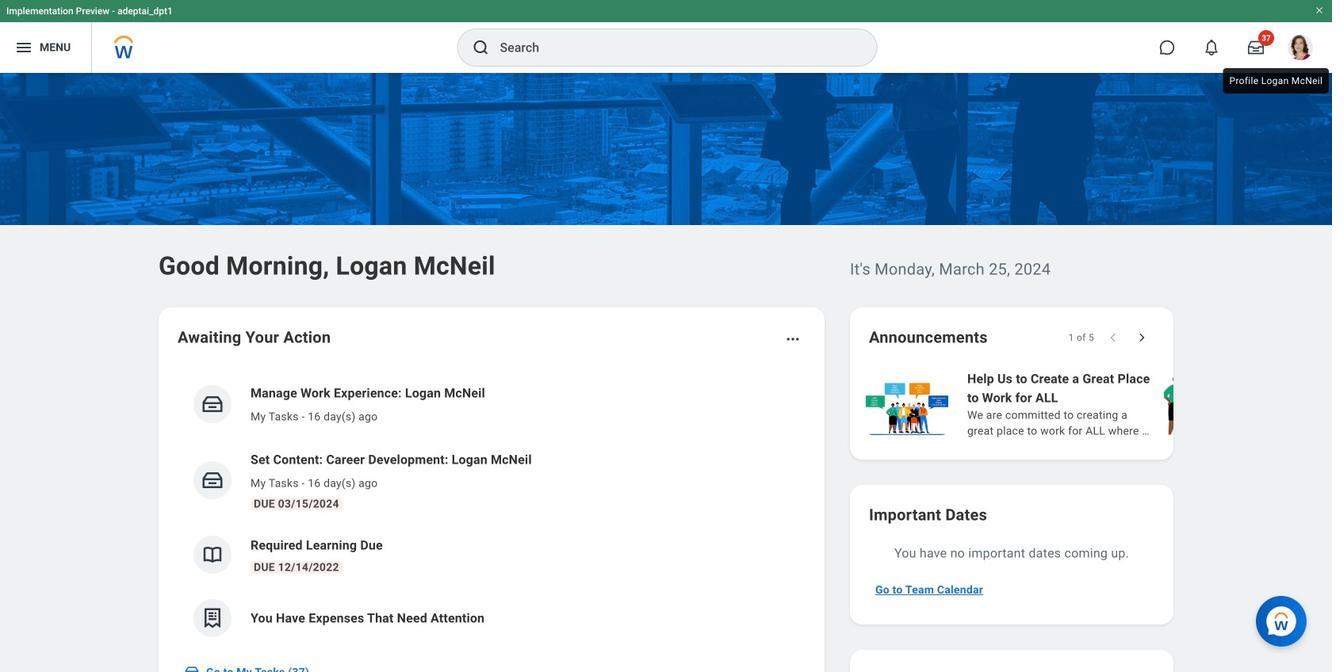 Task type: vqa. For each thing, say whether or not it's contained in the screenshot.
fifth chevron up icon
no



Task type: describe. For each thing, give the bounding box(es) containing it.
chevron right small image
[[1134, 330, 1150, 346]]

0 horizontal spatial list
[[178, 371, 806, 650]]

notifications large image
[[1204, 40, 1220, 56]]

related actions image
[[785, 332, 801, 347]]

1 vertical spatial inbox image
[[184, 665, 200, 673]]

search image
[[472, 38, 491, 57]]

inbox image inside list
[[201, 469, 224, 493]]

1 horizontal spatial list
[[863, 368, 1332, 441]]



Task type: locate. For each thing, give the bounding box(es) containing it.
banner
[[0, 0, 1332, 73]]

inbox image
[[201, 393, 224, 416]]

Search Workday  search field
[[500, 30, 844, 65]]

justify image
[[14, 38, 33, 57]]

1 horizontal spatial inbox image
[[201, 469, 224, 493]]

profile logan mcneil image
[[1288, 35, 1313, 64]]

list
[[863, 368, 1332, 441], [178, 371, 806, 650]]

dashboard expenses image
[[201, 607, 224, 631]]

inbox large image
[[1248, 40, 1264, 56]]

inbox image
[[201, 469, 224, 493], [184, 665, 200, 673]]

chevron left small image
[[1106, 330, 1122, 346]]

tooltip
[[1220, 65, 1332, 97]]

close environment banner image
[[1315, 6, 1325, 15]]

status
[[1069, 332, 1095, 344]]

0 horizontal spatial inbox image
[[184, 665, 200, 673]]

main content
[[0, 73, 1332, 673]]

0 vertical spatial inbox image
[[201, 469, 224, 493]]

book open image
[[201, 543, 224, 567]]



